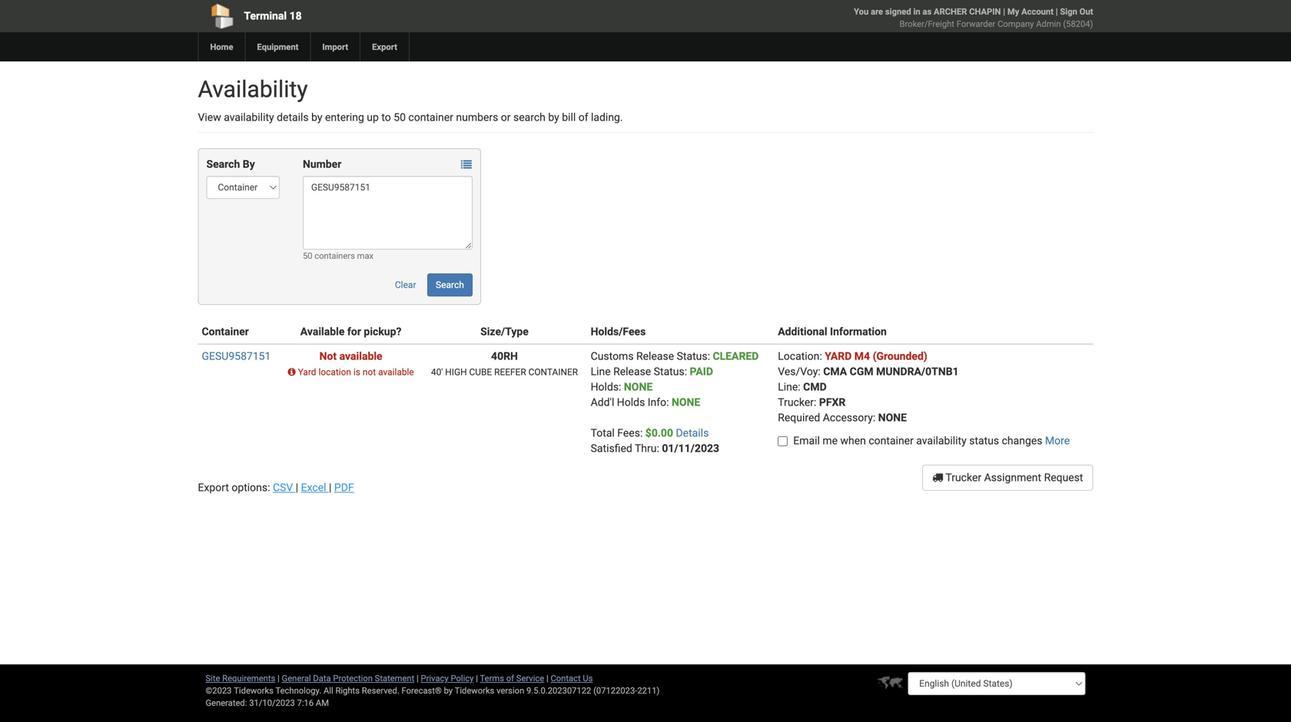 Task type: locate. For each thing, give the bounding box(es) containing it.
export left options:
[[198, 481, 229, 494]]

50
[[394, 111, 406, 124], [303, 251, 312, 261]]

us
[[583, 674, 593, 684]]

out
[[1080, 7, 1093, 17]]

none right 'accessory'
[[878, 412, 907, 424]]

0 vertical spatial container
[[408, 111, 453, 124]]

container
[[528, 367, 578, 378]]

of up version
[[506, 674, 514, 684]]

size/type
[[480, 325, 529, 338]]

cleared
[[713, 350, 759, 363]]

1 vertical spatial status
[[654, 365, 685, 378]]

1 vertical spatial none
[[672, 396, 700, 409]]

2211)
[[637, 686, 660, 696]]

search inside button
[[436, 280, 464, 291]]

export options: csv | excel | pdf
[[198, 481, 354, 494]]

none inside location : yard m4 (grounded) ves/voy: cma cgm mundra/0tnb1 line: cmd trucker: pfxr required accessory : none
[[878, 412, 907, 424]]

1 horizontal spatial availability
[[916, 435, 967, 447]]

1 vertical spatial available
[[378, 367, 414, 378]]

release down customs
[[613, 365, 651, 378]]

by right details
[[311, 111, 322, 124]]

40'
[[431, 367, 443, 378]]

| up forecast®
[[417, 674, 419, 684]]

availability down availability at left top
[[224, 111, 274, 124]]

: up paid
[[708, 350, 710, 363]]

info circle image
[[288, 368, 296, 377]]

privacy
[[421, 674, 449, 684]]

0 horizontal spatial 50
[[303, 251, 312, 261]]

0 horizontal spatial none
[[624, 381, 653, 393]]

1 vertical spatial search
[[436, 280, 464, 291]]

you
[[854, 7, 869, 17]]

clear button
[[386, 274, 425, 297]]

search left by
[[206, 158, 240, 171]]

search
[[513, 111, 546, 124]]

cgm
[[850, 365, 874, 378]]

1 vertical spatial container
[[869, 435, 914, 447]]

am
[[316, 698, 329, 708]]

sign
[[1060, 7, 1077, 17]]

me
[[823, 435, 838, 447]]

required
[[778, 412, 820, 424]]

50 left "containers"
[[303, 251, 312, 261]]

up
[[367, 111, 379, 124]]

50 right the to
[[394, 111, 406, 124]]

0 horizontal spatial export
[[198, 481, 229, 494]]

export
[[372, 42, 397, 52], [198, 481, 229, 494]]

0 vertical spatial none
[[624, 381, 653, 393]]

status left paid
[[654, 365, 685, 378]]

container right the to
[[408, 111, 453, 124]]

reserved.
[[362, 686, 399, 696]]

1 vertical spatial export
[[198, 481, 229, 494]]

when
[[840, 435, 866, 447]]

accessory
[[823, 412, 873, 424]]

50 containers max
[[303, 251, 374, 261]]

customs release status : cleared line release status : paid holds: none add'l holds info: none
[[591, 350, 759, 409]]

archer
[[934, 7, 967, 17]]

0 vertical spatial release
[[636, 350, 674, 363]]

by
[[311, 111, 322, 124], [548, 111, 559, 124], [444, 686, 453, 696]]

available up the is
[[339, 350, 382, 363]]

statement
[[375, 674, 414, 684]]

search
[[206, 158, 240, 171], [436, 280, 464, 291]]

2 vertical spatial none
[[878, 412, 907, 424]]

info:
[[648, 396, 669, 409]]

trucker assignment request button
[[922, 465, 1093, 491]]

site
[[206, 674, 220, 684]]

1 horizontal spatial by
[[444, 686, 453, 696]]

container
[[408, 111, 453, 124], [869, 435, 914, 447]]

terminal 18 link
[[198, 0, 558, 32]]

broker/freight
[[900, 19, 955, 29]]

0 vertical spatial 50
[[394, 111, 406, 124]]

40rh 40' high cube reefer container
[[431, 350, 578, 378]]

view availability details by entering up to 50 container numbers or search by bill of lading.
[[198, 111, 623, 124]]

1 horizontal spatial of
[[578, 111, 588, 124]]

holds
[[617, 396, 645, 409]]

2 horizontal spatial by
[[548, 111, 559, 124]]

thru:
[[635, 442, 659, 455]]

available right the not
[[378, 367, 414, 378]]

0 horizontal spatial of
[[506, 674, 514, 684]]

lading.
[[591, 111, 623, 124]]

1 horizontal spatial container
[[869, 435, 914, 447]]

site requirements | general data protection statement | privacy policy | terms of service | contact us ©2023 tideworks technology. all rights reserved. forecast® by tideworks version 9.5.0.202307122 (07122023-2211) generated: 31/10/2023 7:16 am
[[206, 674, 660, 708]]

additional
[[778, 325, 827, 338]]

0 horizontal spatial search
[[206, 158, 240, 171]]

yard location is not available
[[296, 367, 414, 378]]

status
[[677, 350, 708, 363], [654, 365, 685, 378]]

1 horizontal spatial search
[[436, 280, 464, 291]]

0 vertical spatial export
[[372, 42, 397, 52]]

by down privacy policy link
[[444, 686, 453, 696]]

of right bill
[[578, 111, 588, 124]]

export for export options: csv | excel | pdf
[[198, 481, 229, 494]]

search by
[[206, 158, 255, 171]]

none up holds at the bottom left
[[624, 381, 653, 393]]

csv link
[[273, 481, 296, 494]]

export link
[[360, 32, 409, 61]]

yard
[[825, 350, 852, 363]]

40rh
[[491, 350, 518, 363]]

excel link
[[301, 481, 329, 494]]

0 vertical spatial search
[[206, 158, 240, 171]]

not
[[319, 350, 337, 363]]

Number text field
[[303, 176, 473, 250]]

release right customs
[[636, 350, 674, 363]]

cube
[[469, 367, 492, 378]]

technology.
[[276, 686, 321, 696]]

total fees: $0.00 details satisfied thru: 01/11/2023
[[591, 427, 719, 455]]

by left bill
[[548, 111, 559, 124]]

details
[[676, 427, 709, 440]]

status up paid
[[677, 350, 708, 363]]

availability up truck image
[[916, 435, 967, 447]]

site requirements link
[[206, 674, 275, 684]]

none right info:
[[672, 396, 700, 409]]

satisfied
[[591, 442, 632, 455]]

line:
[[778, 381, 801, 393]]

view
[[198, 111, 221, 124]]

1 vertical spatial of
[[506, 674, 514, 684]]

export down terminal 18 link
[[372, 42, 397, 52]]

|
[[1003, 7, 1005, 17], [1056, 7, 1058, 17], [296, 481, 298, 494], [329, 481, 332, 494], [278, 674, 280, 684], [417, 674, 419, 684], [476, 674, 478, 684], [546, 674, 549, 684]]

options:
[[232, 481, 270, 494]]

excel
[[301, 481, 326, 494]]

1 horizontal spatial export
[[372, 42, 397, 52]]

0 vertical spatial of
[[578, 111, 588, 124]]

pdf
[[334, 481, 354, 494]]

1 horizontal spatial none
[[672, 396, 700, 409]]

signed
[[885, 7, 911, 17]]

container right the when on the bottom of page
[[869, 435, 914, 447]]

location : yard m4 (grounded) ves/voy: cma cgm mundra/0tnb1 line: cmd trucker: pfxr required accessory : none
[[778, 350, 959, 424]]

search right clear button
[[436, 280, 464, 291]]

details link
[[676, 427, 709, 440]]

for
[[347, 325, 361, 338]]

more link
[[1045, 435, 1070, 447]]

31/10/2023
[[249, 698, 295, 708]]

0 vertical spatial availability
[[224, 111, 274, 124]]

2 horizontal spatial none
[[878, 412, 907, 424]]

company
[[998, 19, 1034, 29]]

availability
[[198, 76, 308, 103]]

chapin
[[969, 7, 1001, 17]]

show list image
[[461, 159, 472, 170]]

None checkbox
[[778, 437, 788, 447]]



Task type: vqa. For each thing, say whether or not it's contained in the screenshot.
rightmost availability
yes



Task type: describe. For each thing, give the bounding box(es) containing it.
location
[[319, 367, 351, 378]]

is
[[353, 367, 360, 378]]

cma
[[823, 365, 847, 378]]

of inside site requirements | general data protection statement | privacy policy | terms of service | contact us ©2023 tideworks technology. all rights reserved. forecast® by tideworks version 9.5.0.202307122 (07122023-2211) generated: 31/10/2023 7:16 am
[[506, 674, 514, 684]]

mundra/0tnb1
[[876, 365, 959, 378]]

requirements
[[222, 674, 275, 684]]

all
[[324, 686, 333, 696]]

home
[[210, 42, 233, 52]]

admin
[[1036, 19, 1061, 29]]

: left yard
[[820, 350, 822, 363]]

home link
[[198, 32, 245, 61]]

trucker
[[946, 472, 982, 484]]

cmd
[[803, 381, 827, 393]]

| up tideworks
[[476, 674, 478, 684]]

0 horizontal spatial by
[[311, 111, 322, 124]]

holds/fees
[[591, 325, 646, 338]]

numbers
[[456, 111, 498, 124]]

account
[[1021, 7, 1054, 17]]

: down cgm
[[873, 412, 876, 424]]

contact us link
[[551, 674, 593, 684]]

: left paid
[[685, 365, 687, 378]]

my
[[1007, 7, 1019, 17]]

high
[[445, 367, 467, 378]]

fees:
[[617, 427, 643, 440]]

available for pickup?
[[300, 325, 402, 338]]

$0.00
[[645, 427, 673, 440]]

7:16
[[297, 698, 314, 708]]

by
[[243, 158, 255, 171]]

0 horizontal spatial availability
[[224, 111, 274, 124]]

entering
[[325, 111, 364, 124]]

| left "general"
[[278, 674, 280, 684]]

generated:
[[206, 698, 247, 708]]

0 horizontal spatial container
[[408, 111, 453, 124]]

reefer
[[494, 367, 526, 378]]

holds:
[[591, 381, 621, 393]]

are
[[871, 7, 883, 17]]

| left my
[[1003, 7, 1005, 17]]

details
[[277, 111, 309, 124]]

pdf link
[[334, 481, 354, 494]]

1 vertical spatial release
[[613, 365, 651, 378]]

location
[[778, 350, 820, 363]]

import
[[322, 42, 348, 52]]

add'l
[[591, 396, 614, 409]]

search for search
[[436, 280, 464, 291]]

0 vertical spatial available
[[339, 350, 382, 363]]

| right csv
[[296, 481, 298, 494]]

changes
[[1002, 435, 1043, 447]]

more
[[1045, 435, 1070, 447]]

1 vertical spatial availability
[[916, 435, 967, 447]]

m4
[[854, 350, 870, 363]]

general data protection statement link
[[282, 674, 414, 684]]

information
[[830, 325, 887, 338]]

request
[[1044, 472, 1083, 484]]

terminal 18
[[244, 10, 302, 22]]

pfxr
[[819, 396, 846, 409]]

email
[[793, 435, 820, 447]]

assignment
[[984, 472, 1041, 484]]

terms
[[480, 674, 504, 684]]

terms of service link
[[480, 674, 544, 684]]

version
[[497, 686, 524, 696]]

(grounded)
[[873, 350, 927, 363]]

bill
[[562, 111, 576, 124]]

1 horizontal spatial 50
[[394, 111, 406, 124]]

my account link
[[1007, 7, 1054, 17]]

search button
[[427, 274, 473, 297]]

rights
[[335, 686, 360, 696]]

©2023 tideworks
[[206, 686, 274, 696]]

| up 9.5.0.202307122
[[546, 674, 549, 684]]

| left sign
[[1056, 7, 1058, 17]]

export for export
[[372, 42, 397, 52]]

paid
[[690, 365, 713, 378]]

data
[[313, 674, 331, 684]]

(58204)
[[1063, 19, 1093, 29]]

forecast®
[[402, 686, 442, 696]]

not
[[363, 367, 376, 378]]

equipment
[[257, 42, 298, 52]]

service
[[516, 674, 544, 684]]

18
[[289, 10, 302, 22]]

truck image
[[932, 472, 943, 483]]

ves/voy:
[[778, 365, 821, 378]]

available
[[300, 325, 345, 338]]

1 vertical spatial 50
[[303, 251, 312, 261]]

search for search by
[[206, 158, 240, 171]]

protection
[[333, 674, 373, 684]]

by inside site requirements | general data protection statement | privacy policy | terms of service | contact us ©2023 tideworks technology. all rights reserved. forecast® by tideworks version 9.5.0.202307122 (07122023-2211) generated: 31/10/2023 7:16 am
[[444, 686, 453, 696]]

0 vertical spatial status
[[677, 350, 708, 363]]

total
[[591, 427, 615, 440]]

| left pdf link
[[329, 481, 332, 494]]

trucker:
[[778, 396, 816, 409]]

forwarder
[[957, 19, 996, 29]]

clear
[[395, 280, 416, 291]]

terminal
[[244, 10, 287, 22]]

not available
[[319, 350, 382, 363]]

additional information
[[778, 325, 887, 338]]

(07122023-
[[593, 686, 637, 696]]

contact
[[551, 674, 581, 684]]

in
[[913, 7, 920, 17]]

policy
[[451, 674, 474, 684]]



